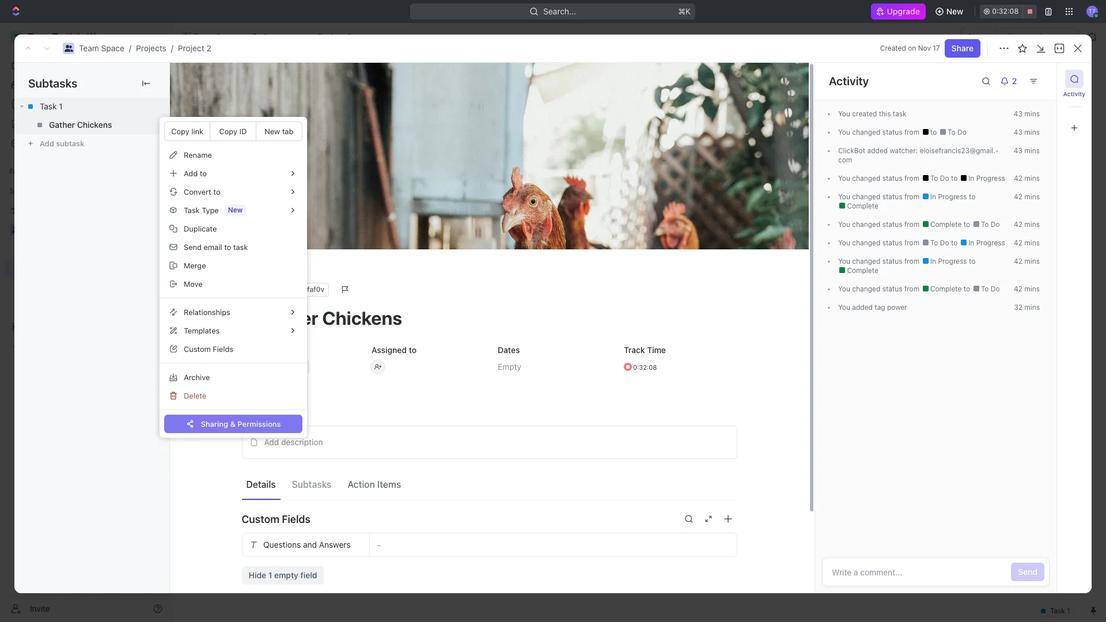 Task type: vqa. For each thing, say whether or not it's contained in the screenshot.
do.
no



Task type: locate. For each thing, give the bounding box(es) containing it.
in progress
[[967, 174, 1006, 183], [929, 192, 969, 201], [967, 239, 1006, 247], [929, 257, 969, 266]]

0 horizontal spatial new
[[228, 206, 243, 214]]

7 changed from the top
[[853, 285, 881, 293]]

add down calendar link
[[310, 163, 323, 171]]

0 vertical spatial user group image
[[64, 45, 73, 52]]

send
[[184, 242, 202, 252], [1018, 567, 1038, 577]]

1 you from the top
[[839, 109, 851, 118]]

2 copy from the left
[[219, 126, 237, 136]]

1 vertical spatial team
[[79, 43, 99, 53]]

1 horizontal spatial fields
[[282, 513, 311, 525]]

fields up questions and answers
[[282, 513, 311, 525]]

hide inside button
[[598, 135, 614, 143]]

0 horizontal spatial team
[[79, 43, 99, 53]]

1 horizontal spatial task 1
[[232, 200, 256, 210]]

add task button down the 'task 2'
[[227, 239, 271, 252]]

0 vertical spatial send
[[184, 242, 202, 252]]

share for share button on the right of 17
[[952, 43, 974, 53]]

team for team space / projects / project 2
[[79, 43, 99, 53]]

1 horizontal spatial send
[[1018, 567, 1038, 577]]

6 42 from the top
[[1014, 285, 1023, 293]]

1 horizontal spatial hide
[[598, 135, 614, 143]]

0 horizontal spatial space
[[101, 43, 124, 53]]

1 mins from the top
[[1025, 109, 1040, 118]]

8 you from the top
[[839, 285, 851, 293]]

0 vertical spatial 43
[[1014, 109, 1023, 118]]

add task button down new tab button on the top of page
[[296, 160, 345, 174]]

5 from from the top
[[905, 239, 920, 247]]

0 vertical spatial add task button
[[1016, 70, 1065, 88]]

2 horizontal spatial new
[[947, 6, 964, 16]]

1 horizontal spatial project 2
[[318, 32, 352, 41]]

action items
[[348, 479, 401, 490]]

custom fields inside button
[[184, 344, 233, 354]]

0 horizontal spatial copy
[[171, 126, 189, 136]]

task inside section
[[893, 109, 907, 118]]

add to button
[[164, 164, 303, 183]]

user group image up home link
[[64, 45, 73, 52]]

custom fields
[[184, 344, 233, 354], [242, 513, 311, 525]]

6 from from the top
[[905, 257, 920, 266]]

1 vertical spatial subtasks
[[292, 479, 332, 490]]

copy left link
[[171, 126, 189, 136]]

1 vertical spatial fields
[[282, 513, 311, 525]]

task sidebar content section
[[815, 63, 1057, 594]]

0 vertical spatial fields
[[213, 344, 233, 354]]

mins
[[1025, 109, 1040, 118], [1025, 128, 1040, 137], [1025, 146, 1040, 155], [1025, 174, 1040, 183], [1025, 192, 1040, 201], [1025, 220, 1040, 229], [1025, 239, 1040, 247], [1025, 257, 1040, 266], [1025, 285, 1040, 293], [1025, 303, 1040, 312]]

1 vertical spatial activity
[[1064, 90, 1086, 97]]

task type
[[184, 205, 219, 215]]

templates
[[184, 326, 220, 335]]

2 vertical spatial add task
[[232, 240, 266, 250]]

1 horizontal spatial project 2 link
[[304, 30, 355, 44]]

17
[[933, 44, 940, 52]]

automations
[[1008, 32, 1056, 41]]

dates
[[498, 345, 520, 355]]

1 from from the top
[[905, 128, 920, 137]]

project 2 link
[[304, 30, 355, 44], [178, 43, 211, 53]]

1 horizontal spatial projects
[[263, 32, 294, 41]]

action
[[348, 479, 375, 490]]

43 for added watcher:
[[1014, 146, 1023, 155]]

custom fields button
[[242, 505, 737, 533]]

4 from from the top
[[905, 220, 920, 229]]

gather chickens link
[[14, 116, 169, 134]]

new left tab
[[265, 126, 280, 136]]

1 vertical spatial projects
[[136, 43, 166, 53]]

space for team space / projects / project 2
[[101, 43, 124, 53]]

1 vertical spatial task 1
[[232, 200, 256, 210]]

1 horizontal spatial projects link
[[249, 30, 297, 44]]

0 vertical spatial hide
[[598, 135, 614, 143]]

duplicate button
[[164, 220, 303, 238]]

43 mins down customize button
[[1014, 146, 1040, 155]]

calendar link
[[292, 103, 328, 120]]

new up the 'task 2'
[[228, 206, 243, 214]]

6 changed from the top
[[853, 257, 881, 266]]

team up home link
[[79, 43, 99, 53]]

copy for copy id
[[219, 126, 237, 136]]

new tab button
[[256, 122, 302, 141]]

share for share button under the 0:32:09
[[968, 32, 990, 41]]

task down "duplicate" button at the left of the page
[[233, 242, 248, 252]]

2 horizontal spatial 1
[[268, 571, 272, 580]]

0 vertical spatial 43 mins
[[1014, 109, 1040, 118]]

custom down templates
[[184, 344, 211, 354]]

send button
[[1011, 563, 1045, 581]]

5 you from the top
[[839, 220, 851, 229]]

0 horizontal spatial projects
[[136, 43, 166, 53]]

custom fields up the questions
[[242, 513, 311, 525]]

1 horizontal spatial add task button
[[296, 160, 345, 174]]

1 horizontal spatial custom fields
[[242, 513, 311, 525]]

team space link
[[179, 30, 242, 44], [79, 43, 124, 53]]

2 vertical spatial 43 mins
[[1014, 146, 1040, 155]]

task 1 link up task 2 link
[[229, 197, 399, 214]]

custom fields button
[[164, 340, 303, 358]]

tree
[[5, 201, 167, 356]]

space
[[216, 32, 239, 41], [101, 43, 124, 53]]

0 vertical spatial task 1
[[40, 101, 63, 111]]

43 mins up the 'search tasks...' "text field"
[[1014, 109, 1040, 118]]

3 mins from the top
[[1025, 146, 1040, 155]]

4 changed from the top
[[853, 220, 881, 229]]

0 horizontal spatial project 2
[[200, 69, 268, 88]]

0 vertical spatial custom fields
[[184, 344, 233, 354]]

share button right 17
[[945, 39, 981, 58]]

1 vertical spatial space
[[101, 43, 124, 53]]

1 vertical spatial task 1 link
[[229, 197, 399, 214]]

2 vertical spatial 1
[[268, 571, 272, 580]]

8686faf0v button
[[284, 283, 329, 297]]

0 horizontal spatial activity
[[829, 74, 869, 88]]

task inside button
[[233, 242, 248, 252]]

7 mins from the top
[[1025, 239, 1040, 247]]

⌘k
[[679, 6, 691, 16]]

1 copy from the left
[[171, 126, 189, 136]]

0 vertical spatial activity
[[829, 74, 869, 88]]

add task down the 'task 2'
[[232, 240, 266, 250]]

2 horizontal spatial add task
[[1023, 74, 1058, 84]]

5 mins from the top
[[1025, 192, 1040, 201]]

list link
[[257, 103, 273, 120]]

progress
[[977, 174, 1006, 183], [938, 192, 967, 201], [977, 239, 1006, 247], [938, 257, 967, 266]]

from
[[905, 128, 920, 137], [905, 174, 920, 183], [905, 192, 920, 201], [905, 220, 920, 229], [905, 239, 920, 247], [905, 257, 920, 266], [905, 285, 920, 293]]

1 vertical spatial custom
[[242, 513, 279, 525]]

send inside button
[[184, 242, 202, 252]]

copy id button
[[211, 122, 256, 141]]

43 mins for changed status from
[[1014, 128, 1040, 137]]

added left the "tag"
[[853, 303, 873, 312]]

0 horizontal spatial add task button
[[227, 239, 271, 252]]

0:32:09
[[993, 7, 1019, 16]]

you added tag power
[[839, 303, 907, 312]]

1 vertical spatial share
[[952, 43, 974, 53]]

subtasks down "description" at the left of the page
[[292, 479, 332, 490]]

tab
[[282, 126, 294, 136]]

5 changed status from from the top
[[851, 239, 922, 247]]

custom fields down templates
[[184, 344, 233, 354]]

add inside dropdown button
[[184, 169, 198, 178]]

0 horizontal spatial task
[[233, 242, 248, 252]]

1
[[59, 101, 63, 111], [252, 200, 256, 210], [268, 571, 272, 580]]

added
[[868, 146, 888, 155], [853, 303, 873, 312]]

subtasks down 'home'
[[28, 77, 77, 90]]

space for team space
[[216, 32, 239, 41]]

5 42 mins from the top
[[1014, 257, 1040, 266]]

3 43 mins from the top
[[1014, 146, 1040, 155]]

add to button
[[164, 164, 303, 183]]

share right 17
[[952, 43, 974, 53]]

task right this
[[893, 109, 907, 118]]

new for tab
[[265, 126, 280, 136]]

2 vertical spatial 43
[[1014, 146, 1023, 155]]

2 43 from the top
[[1014, 128, 1023, 137]]

user group image
[[64, 45, 73, 52], [12, 226, 20, 233]]

share button
[[961, 28, 997, 46], [945, 39, 981, 58]]

add down "duplicate" button at the left of the page
[[232, 240, 247, 250]]

2 vertical spatial project
[[200, 69, 252, 88]]

7 status from the top
[[883, 285, 903, 293]]

merge button
[[164, 256, 303, 275]]

copy link button
[[165, 122, 211, 141]]

projects link
[[249, 30, 297, 44], [136, 43, 166, 53]]

0 vertical spatial 1
[[59, 101, 63, 111]]

2 vertical spatial new
[[228, 206, 243, 214]]

0 vertical spatial task
[[893, 109, 907, 118]]

added right clickbot
[[868, 146, 888, 155]]

copy
[[171, 126, 189, 136], [219, 126, 237, 136]]

created on nov 17
[[880, 44, 940, 52]]

sidebar navigation
[[0, 23, 172, 622]]

1 up gather
[[59, 101, 63, 111]]

custom
[[184, 344, 211, 354], [242, 513, 279, 525]]

to
[[931, 128, 939, 137], [948, 128, 956, 137], [200, 169, 207, 178], [931, 174, 938, 183], [951, 174, 960, 183], [213, 187, 220, 196], [969, 192, 976, 201], [964, 220, 972, 229], [981, 220, 989, 229], [931, 239, 938, 247], [951, 239, 960, 247], [224, 242, 231, 252], [969, 257, 976, 266], [964, 285, 972, 293], [981, 285, 989, 293], [409, 345, 416, 355]]

space up home link
[[101, 43, 124, 53]]

fields inside button
[[213, 344, 233, 354]]

task 1 up dashboards
[[40, 101, 63, 111]]

2
[[347, 32, 352, 41], [207, 43, 211, 53], [255, 69, 265, 88], [252, 220, 257, 230]]

task for you created this task
[[893, 109, 907, 118]]

project 2
[[318, 32, 352, 41], [200, 69, 268, 88]]

gather chickens
[[49, 120, 112, 130]]

0 vertical spatial projects
[[263, 32, 294, 41]]

details
[[246, 479, 276, 490]]

share down the new button
[[968, 32, 990, 41]]

3 you from the top
[[839, 174, 851, 183]]

upgrade
[[887, 6, 920, 16]]

team right user group icon
[[194, 32, 214, 41]]

customize button
[[993, 103, 1052, 120]]

5 status from the top
[[883, 239, 903, 247]]

1 horizontal spatial space
[[216, 32, 239, 41]]

1 up the 'task 2'
[[252, 200, 256, 210]]

copy id
[[219, 126, 247, 136]]

1 vertical spatial 43 mins
[[1014, 128, 1040, 137]]

convert to button
[[164, 183, 303, 201]]

0 horizontal spatial fields
[[213, 344, 233, 354]]

add task button up customize
[[1016, 70, 1065, 88]]

convert to
[[184, 187, 220, 196]]

0 horizontal spatial task 1
[[40, 101, 63, 111]]

add task up customize
[[1023, 74, 1058, 84]]

0 horizontal spatial hide
[[249, 571, 266, 580]]

rename
[[184, 150, 212, 159]]

0 horizontal spatial add task
[[232, 240, 266, 250]]

0 vertical spatial new
[[947, 6, 964, 16]]

1 vertical spatial user group image
[[12, 226, 20, 233]]

home
[[28, 60, 50, 70]]

details button
[[242, 474, 280, 495]]

added watcher:
[[866, 146, 920, 155]]

user group image inside tree
[[12, 226, 20, 233]]

1 horizontal spatial new
[[265, 126, 280, 136]]

copy inside 'button'
[[171, 126, 189, 136]]

task 1 link up chickens
[[14, 97, 169, 116]]

created
[[880, 44, 906, 52]]

customize
[[1008, 106, 1049, 116]]

add task down calendar
[[310, 163, 340, 171]]

0 horizontal spatial send
[[184, 242, 202, 252]]

1 horizontal spatial task
[[893, 109, 907, 118]]

answers
[[319, 540, 350, 550]]

team space / projects / project 2
[[79, 43, 211, 53]]

0 horizontal spatial custom
[[184, 344, 211, 354]]

3 from from the top
[[905, 192, 920, 201]]

fields down templates button
[[213, 344, 233, 354]]

1 horizontal spatial team
[[194, 32, 214, 41]]

space right user group icon
[[216, 32, 239, 41]]

assignees
[[480, 135, 514, 143]]

1 vertical spatial 43
[[1014, 128, 1023, 137]]

3 status from the top
[[883, 192, 903, 201]]

activity inside task sidebar content section
[[829, 74, 869, 88]]

spaces
[[9, 187, 34, 195]]

1 horizontal spatial activity
[[1064, 90, 1086, 97]]

1 vertical spatial new
[[265, 126, 280, 136]]

task 1 up the 'task 2'
[[232, 200, 256, 210]]

new left the 0:32:09
[[947, 6, 964, 16]]

0 horizontal spatial user group image
[[12, 226, 20, 233]]

convert to button
[[164, 183, 303, 201]]

0 vertical spatial team
[[194, 32, 214, 41]]

questions and answers
[[263, 540, 350, 550]]

new
[[947, 6, 964, 16], [265, 126, 280, 136], [228, 206, 243, 214]]

add up convert
[[184, 169, 198, 178]]

0 horizontal spatial task 1 link
[[14, 97, 169, 116]]

2 43 mins from the top
[[1014, 128, 1040, 137]]

team space
[[194, 32, 239, 41]]

1 vertical spatial task
[[233, 242, 248, 252]]

copy left id
[[219, 126, 237, 136]]

0 vertical spatial share
[[968, 32, 990, 41]]

5 changed from the top
[[853, 239, 881, 247]]

user group image down spaces
[[12, 226, 20, 233]]

hide inside the "custom fields" element
[[249, 571, 266, 580]]

0 horizontal spatial custom fields
[[184, 344, 233, 354]]

43 mins down customize
[[1014, 128, 1040, 137]]

1 left empty
[[268, 571, 272, 580]]

inbox link
[[5, 75, 167, 94]]

0 vertical spatial add task
[[1023, 74, 1058, 84]]

task
[[893, 109, 907, 118], [233, 242, 248, 252]]

1 horizontal spatial 1
[[252, 200, 256, 210]]

on
[[908, 44, 916, 52]]

1 vertical spatial project 2
[[200, 69, 268, 88]]

0 vertical spatial subtasks
[[28, 77, 77, 90]]

1 vertical spatial hide
[[249, 571, 266, 580]]

0 horizontal spatial 1
[[59, 101, 63, 111]]

0 vertical spatial project 2
[[318, 32, 352, 41]]

share button down the 0:32:09
[[961, 28, 997, 46]]

table
[[350, 106, 370, 116]]

questions
[[263, 540, 301, 550]]

send inside button
[[1018, 567, 1038, 577]]

add task
[[1023, 74, 1058, 84], [310, 163, 340, 171], [232, 240, 266, 250]]

hide for hide
[[598, 135, 614, 143]]

1 horizontal spatial copy
[[219, 126, 237, 136]]

copy inside button
[[219, 126, 237, 136]]

changed
[[853, 128, 881, 137], [853, 174, 881, 183], [853, 192, 881, 201], [853, 220, 881, 229], [853, 239, 881, 247], [853, 257, 881, 266], [853, 285, 881, 293]]

fields
[[213, 344, 233, 354], [282, 513, 311, 525]]

1 horizontal spatial subtasks
[[292, 479, 332, 490]]

1 vertical spatial added
[[853, 303, 873, 312]]

4 mins from the top
[[1025, 174, 1040, 183]]

custom up the questions
[[242, 513, 279, 525]]

1 horizontal spatial add task
[[310, 163, 340, 171]]

1 status from the top
[[883, 128, 903, 137]]

1 vertical spatial send
[[1018, 567, 1038, 577]]

team
[[194, 32, 214, 41], [79, 43, 99, 53]]

1 horizontal spatial task 1 link
[[229, 197, 399, 214]]

3 43 from the top
[[1014, 146, 1023, 155]]

0 vertical spatial custom
[[184, 344, 211, 354]]

2 42 mins from the top
[[1014, 192, 1040, 201]]



Task type: describe. For each thing, give the bounding box(es) containing it.
table link
[[347, 103, 370, 120]]

created
[[853, 109, 877, 118]]

3 42 from the top
[[1014, 220, 1023, 229]]

1 vertical spatial add task button
[[296, 160, 345, 174]]

id
[[239, 126, 247, 136]]

inbox
[[28, 80, 48, 89]]

fields inside dropdown button
[[282, 513, 311, 525]]

task sidebar navigation tab list
[[1062, 70, 1087, 137]]

2 horizontal spatial add task button
[[1016, 70, 1065, 88]]

convert
[[184, 187, 211, 196]]

subtasks inside button
[[292, 479, 332, 490]]

2 changed status from from the top
[[851, 174, 922, 183]]

add down permissions
[[264, 437, 279, 447]]

com
[[839, 146, 999, 164]]

5 42 from the top
[[1014, 257, 1023, 266]]

power
[[887, 303, 907, 312]]

field
[[301, 571, 317, 580]]

0 vertical spatial added
[[868, 146, 888, 155]]

8 mins from the top
[[1025, 257, 1040, 266]]

9 you from the top
[[839, 303, 851, 312]]

Search tasks... text field
[[963, 131, 1078, 148]]

relationships
[[184, 307, 230, 317]]

eloisefrancis23@gmail. com
[[839, 146, 999, 164]]

eloisefrancis23@gmail.
[[920, 146, 999, 155]]

copy for copy link
[[171, 126, 189, 136]]

43 for changed status from
[[1014, 128, 1023, 137]]

description
[[281, 437, 323, 447]]

6 changed status from from the top
[[851, 257, 922, 266]]

gantt link
[[389, 103, 413, 120]]

new button
[[931, 2, 971, 21]]

4 you from the top
[[839, 192, 851, 201]]

custom inside button
[[184, 344, 211, 354]]

2 42 from the top
[[1014, 192, 1023, 201]]

hide for hide 1 empty field
[[249, 571, 266, 580]]

invite
[[30, 604, 50, 613]]

favorites
[[9, 167, 40, 176]]

Edit task name text field
[[242, 307, 737, 329]]

0 vertical spatial task 1 link
[[14, 97, 169, 116]]

0 horizontal spatial projects link
[[136, 43, 166, 53]]

gantt
[[391, 106, 413, 116]]

10 mins from the top
[[1025, 303, 1040, 312]]

relationships button
[[164, 303, 303, 322]]

docs link
[[5, 95, 167, 114]]

archive button
[[164, 368, 303, 387]]

task 2 link
[[229, 217, 399, 234]]

2 changed from the top
[[853, 174, 881, 183]]

this
[[879, 109, 891, 118]]

3 changed status from from the top
[[851, 192, 922, 201]]

6 status from the top
[[883, 257, 903, 266]]

add up customize
[[1023, 74, 1038, 84]]

0 horizontal spatial project 2 link
[[178, 43, 211, 53]]

new for the new button
[[947, 6, 964, 16]]

dashboards link
[[5, 115, 167, 133]]

action items button
[[343, 474, 406, 495]]

0 horizontal spatial team space link
[[79, 43, 124, 53]]

type
[[202, 205, 219, 215]]

4 42 from the top
[[1014, 239, 1023, 247]]

list
[[259, 106, 273, 116]]

sharing & permissions button
[[164, 415, 303, 433]]

and
[[303, 540, 317, 550]]

email
[[204, 242, 222, 252]]

4 42 mins from the top
[[1014, 239, 1040, 247]]

add description
[[264, 437, 323, 447]]

7 from from the top
[[905, 285, 920, 293]]

1 vertical spatial add task
[[310, 163, 340, 171]]

3 42 mins from the top
[[1014, 220, 1040, 229]]

rename button
[[164, 146, 303, 164]]

32 mins
[[1014, 303, 1040, 312]]

items
[[377, 479, 401, 490]]

watcher:
[[890, 146, 918, 155]]

favorites button
[[5, 165, 44, 179]]

calendar
[[294, 106, 328, 116]]

clickbot
[[839, 146, 866, 155]]

sharing
[[201, 419, 228, 428]]

empty
[[274, 571, 298, 580]]

delete button
[[164, 387, 303, 405]]

43 mins for added watcher:
[[1014, 146, 1040, 155]]

custom fields element
[[242, 533, 737, 585]]

6 42 mins from the top
[[1014, 285, 1040, 293]]

track
[[624, 345, 645, 355]]

copy link
[[171, 126, 203, 136]]

assigned
[[371, 345, 407, 355]]

sharing & permissions
[[201, 419, 281, 428]]

1 horizontal spatial user group image
[[64, 45, 73, 52]]

1 inside the "custom fields" element
[[268, 571, 272, 580]]

tag
[[875, 303, 886, 312]]

1 changed status from from the top
[[851, 128, 922, 137]]

2 vertical spatial add task button
[[227, 239, 271, 252]]

dashboards
[[28, 119, 72, 129]]

new tab
[[265, 126, 294, 136]]

2 you from the top
[[839, 128, 851, 137]]

3 changed from the top
[[853, 192, 881, 201]]

user group image
[[183, 34, 190, 40]]

1 42 mins from the top
[[1014, 174, 1040, 183]]

8686faf0v
[[289, 285, 324, 294]]

hide button
[[594, 133, 618, 146]]

9 mins from the top
[[1025, 285, 1040, 293]]

1 43 mins from the top
[[1014, 109, 1040, 118]]

merge
[[184, 261, 206, 270]]

custom inside dropdown button
[[242, 513, 279, 525]]

1 42 from the top
[[1014, 174, 1023, 183]]

add to
[[184, 169, 207, 178]]

6 you from the top
[[839, 239, 851, 247]]

templates button
[[164, 322, 303, 340]]

2 from from the top
[[905, 174, 920, 183]]

subtasks button
[[287, 474, 336, 495]]

link
[[191, 126, 203, 136]]

assignees button
[[466, 133, 520, 146]]

1 vertical spatial 1
[[252, 200, 256, 210]]

permissions
[[238, 419, 281, 428]]

archive
[[184, 373, 210, 382]]

2 mins from the top
[[1025, 128, 1040, 137]]

4 changed status from from the top
[[851, 220, 922, 229]]

send email to task button
[[164, 238, 303, 256]]

board link
[[213, 103, 238, 120]]

nov
[[918, 44, 931, 52]]

7 you from the top
[[839, 257, 851, 266]]

1 43 from the top
[[1014, 109, 1023, 118]]

board
[[215, 106, 238, 116]]

task 2
[[232, 220, 257, 230]]

send email to task
[[184, 242, 248, 252]]

send for send email to task
[[184, 242, 202, 252]]

tree inside sidebar navigation
[[5, 201, 167, 356]]

1 vertical spatial project
[[178, 43, 204, 53]]

0 horizontal spatial subtasks
[[28, 77, 77, 90]]

projects inside the projects 'link'
[[263, 32, 294, 41]]

2 status from the top
[[883, 174, 903, 183]]

7 changed status from from the top
[[851, 285, 922, 293]]

delete
[[184, 391, 206, 400]]

6 mins from the top
[[1025, 220, 1040, 229]]

4 status from the top
[[883, 220, 903, 229]]

activity inside task sidebar navigation tab list
[[1064, 90, 1086, 97]]

0:32:09 button
[[980, 5, 1037, 18]]

0 vertical spatial project
[[318, 32, 345, 41]]

search...
[[544, 6, 577, 16]]

1 changed from the top
[[853, 128, 881, 137]]

project 2 inside project 2 link
[[318, 32, 352, 41]]

hide 1 empty field
[[249, 571, 317, 580]]

task for send email to task
[[233, 242, 248, 252]]

you created this task
[[839, 109, 907, 118]]

custom fields inside dropdown button
[[242, 513, 311, 525]]

relationships button
[[164, 303, 303, 322]]

&
[[230, 419, 236, 428]]

team for team space
[[194, 32, 214, 41]]

1 horizontal spatial team space link
[[179, 30, 242, 44]]

send for send
[[1018, 567, 1038, 577]]



